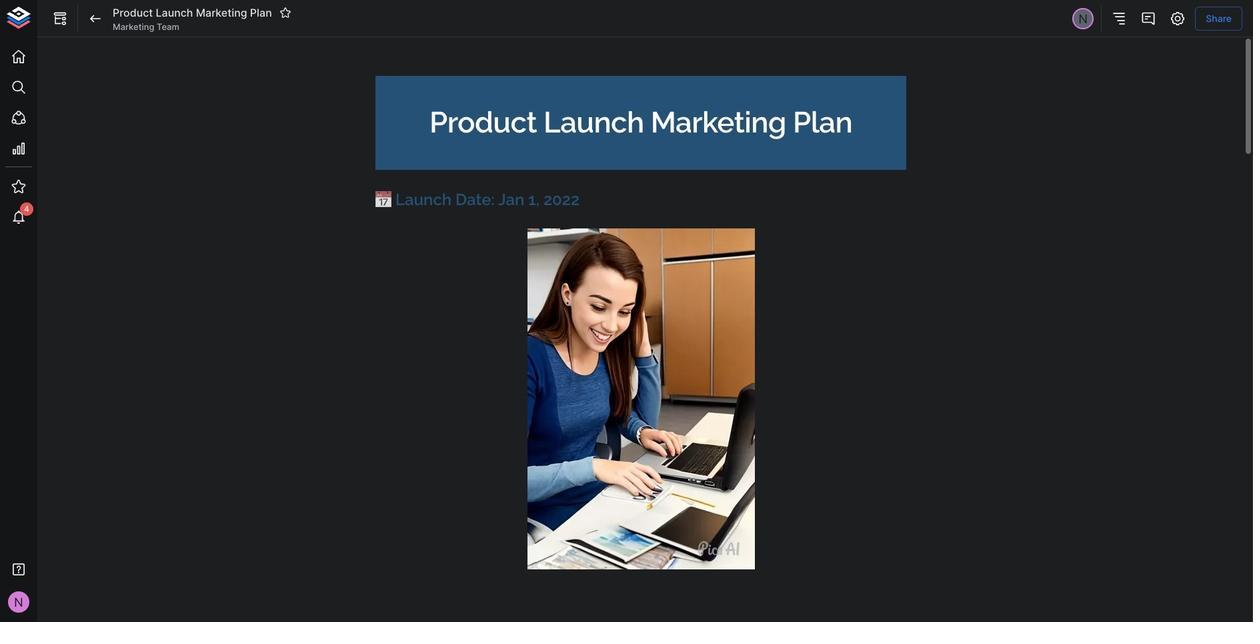Task type: describe. For each thing, give the bounding box(es) containing it.
favorite image
[[279, 7, 291, 19]]



Task type: locate. For each thing, give the bounding box(es) containing it.
table of contents image
[[1111, 11, 1127, 27]]

comments image
[[1141, 11, 1157, 27]]

go back image
[[87, 11, 103, 27]]

settings image
[[1170, 11, 1186, 27]]

show wiki image
[[52, 11, 68, 27]]



Task type: vqa. For each thing, say whether or not it's contained in the screenshot.
the Remove Bookmark image
no



